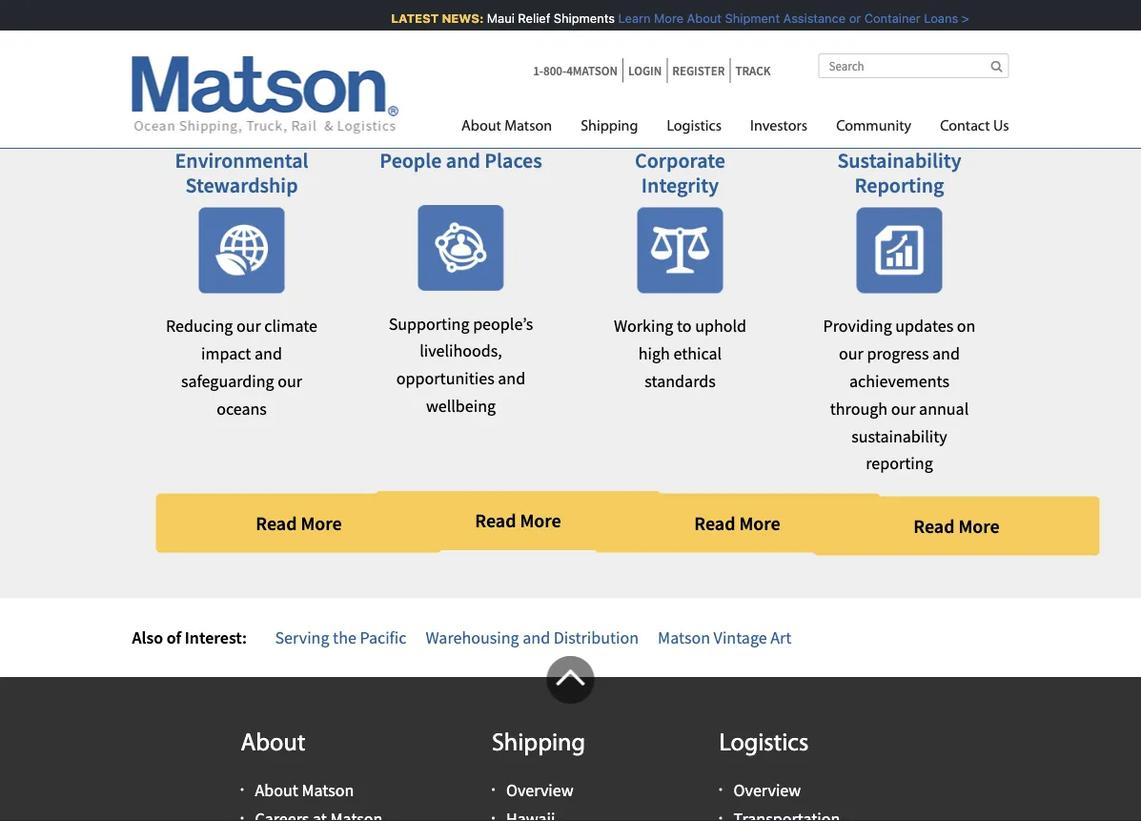 Task type: locate. For each thing, give the bounding box(es) containing it.
reporting
[[855, 172, 945, 198]]

and up backtop image
[[523, 627, 551, 649]]

annual
[[920, 398, 970, 419]]

about matson
[[462, 119, 553, 135], [255, 780, 354, 801]]

shipping inside shipping "link"
[[581, 119, 639, 135]]

overview for logistics
[[734, 780, 802, 801]]

1 overview link from the left
[[507, 780, 574, 801]]

0 vertical spatial about matson link
[[462, 110, 567, 149]]

people's
[[473, 313, 534, 334]]

0 horizontal spatial overview
[[507, 780, 574, 801]]

1 horizontal spatial overview link
[[734, 780, 802, 801]]

and down people's
[[498, 368, 526, 389]]

1-
[[533, 62, 544, 78]]

community
[[837, 119, 912, 135]]

1 vertical spatial logistics
[[720, 732, 809, 757]]

and down on
[[933, 343, 961, 364]]

vintage
[[714, 627, 768, 649]]

our down providing
[[840, 343, 864, 364]]

register
[[673, 62, 725, 78]]

sustainability
[[838, 147, 962, 173]]

supporting people's livelihoods, opportunities and wellbeing
[[389, 313, 534, 417]]

people and places
[[380, 147, 543, 173]]

wellbeing
[[426, 395, 496, 417]]

our up sustainability
[[892, 398, 916, 419]]

matson
[[505, 119, 553, 135], [658, 627, 711, 649], [302, 780, 354, 801]]

read for stewardship
[[256, 511, 297, 535]]

2 vertical spatial matson
[[302, 780, 354, 801]]

1 horizontal spatial about matson
[[462, 119, 553, 135]]

about
[[682, 11, 717, 25], [462, 119, 502, 135], [241, 732, 306, 757], [255, 780, 298, 801]]

logistics link
[[653, 110, 737, 149]]

and inside reducing our climate impact and safeguarding our oceans
[[255, 343, 282, 364]]

2 horizontal spatial matson
[[658, 627, 711, 649]]

footer
[[0, 657, 1142, 821]]

also of interest:
[[132, 627, 247, 649]]

1 overview from the left
[[507, 780, 574, 801]]

serving
[[275, 627, 330, 649]]

more
[[649, 11, 679, 25], [520, 509, 562, 533], [301, 511, 342, 535], [740, 511, 781, 535], [959, 514, 1000, 538]]

read more for people and places
[[475, 509, 562, 533]]

loans
[[920, 11, 954, 25]]

0 vertical spatial logistics
[[667, 119, 722, 135]]

read more link
[[375, 491, 662, 550], [156, 494, 442, 553], [595, 494, 881, 553], [814, 496, 1100, 556]]

800-
[[544, 62, 567, 78]]

and
[[446, 147, 481, 173], [255, 343, 282, 364], [933, 343, 961, 364], [498, 368, 526, 389], [523, 627, 551, 649]]

working
[[614, 315, 674, 337]]

also
[[132, 627, 163, 649]]

more for environmental stewardship
[[301, 511, 342, 535]]

serving the pacific link
[[275, 627, 407, 649]]

1 vertical spatial matson
[[658, 627, 711, 649]]

and inside providing updates on our progress and achievements through our annual sustainability reporting
[[933, 343, 961, 364]]

read for integrity
[[695, 511, 736, 535]]

art
[[771, 627, 792, 649]]

0 vertical spatial shipping
[[581, 119, 639, 135]]

more for corporate integrity
[[740, 511, 781, 535]]

places
[[485, 147, 543, 173]]

read
[[475, 509, 517, 533], [256, 511, 297, 535], [695, 511, 736, 535], [914, 514, 955, 538]]

track
[[736, 62, 771, 78]]

Search search field
[[819, 53, 1010, 78]]

shipment
[[720, 11, 775, 25]]

0 horizontal spatial overview link
[[507, 780, 574, 801]]

oceans
[[217, 398, 267, 419]]

overview link
[[507, 780, 574, 801], [734, 780, 802, 801]]

overview
[[507, 780, 574, 801], [734, 780, 802, 801]]

matson vintage art
[[658, 627, 792, 649]]

>
[[957, 11, 965, 25]]

more for sustainability reporting
[[959, 514, 1000, 538]]

shipping
[[581, 119, 639, 135], [492, 732, 586, 757]]

0 vertical spatial about matson
[[462, 119, 553, 135]]

login link
[[623, 58, 667, 83]]

safeguarding
[[181, 370, 274, 392]]

the
[[333, 627, 357, 649]]

shipping down '4matson'
[[581, 119, 639, 135]]

top menu navigation
[[462, 110, 1010, 149]]

1 horizontal spatial matson
[[505, 119, 553, 135]]

2 overview link from the left
[[734, 780, 802, 801]]

high
[[639, 343, 671, 364]]

contact us link
[[926, 110, 1010, 149]]

0 vertical spatial matson
[[505, 119, 553, 135]]

1 vertical spatial about matson
[[255, 780, 354, 801]]

through
[[831, 398, 888, 419]]

relief
[[513, 11, 546, 25]]

and down climate
[[255, 343, 282, 364]]

0 horizontal spatial about matson
[[255, 780, 354, 801]]

and inside supporting people's livelihoods, opportunities and wellbeing
[[498, 368, 526, 389]]

more for people and places
[[520, 509, 562, 533]]

integrity
[[642, 172, 719, 198]]

about matson link
[[462, 110, 567, 149], [255, 780, 354, 801]]

or
[[845, 11, 857, 25]]

progress
[[868, 343, 930, 364]]

supporting
[[389, 313, 470, 334]]

providing updates on our progress and achievements through our annual sustainability reporting
[[824, 315, 976, 474]]

blue matson logo with ocean, shipping, truck, rail and logistics written beneath it. image
[[132, 56, 399, 135]]

2 overview from the left
[[734, 780, 802, 801]]

logistics
[[667, 119, 722, 135], [720, 732, 809, 757]]

1 horizontal spatial overview
[[734, 780, 802, 801]]

1 vertical spatial about matson link
[[255, 780, 354, 801]]

assistance
[[779, 11, 841, 25]]

our
[[236, 315, 261, 337], [840, 343, 864, 364], [278, 370, 302, 392], [892, 398, 916, 419]]

shipping down backtop image
[[492, 732, 586, 757]]

0 horizontal spatial about matson link
[[255, 780, 354, 801]]

investors
[[751, 119, 808, 135]]

about inside top menu navigation
[[462, 119, 502, 135]]

maui
[[482, 11, 510, 25]]

overview link for logistics
[[734, 780, 802, 801]]

about matson link inside footer
[[255, 780, 354, 801]]

providing
[[824, 315, 893, 337]]

read for reporting
[[914, 514, 955, 538]]

interest:
[[185, 627, 247, 649]]

read more
[[475, 509, 562, 533], [256, 511, 342, 535], [695, 511, 781, 535], [914, 514, 1000, 538]]

None search field
[[819, 53, 1010, 78]]

1 vertical spatial shipping
[[492, 732, 586, 757]]

logistics inside footer
[[720, 732, 809, 757]]

latest news: maui relief shipments learn more about shipment assistance or container loans >
[[386, 11, 965, 25]]

0 horizontal spatial matson
[[302, 780, 354, 801]]

ethical
[[674, 343, 722, 364]]



Task type: describe. For each thing, give the bounding box(es) containing it.
contact us
[[941, 119, 1010, 135]]

distribution
[[554, 627, 639, 649]]

impact
[[201, 343, 251, 364]]

read more link for environmental stewardship
[[156, 494, 442, 553]]

reducing our climate impact and safeguarding our oceans
[[166, 315, 318, 419]]

corporate integrity
[[635, 147, 726, 198]]

track link
[[730, 58, 771, 83]]

livelihoods,
[[420, 340, 503, 362]]

community link
[[822, 110, 926, 149]]

read for and
[[475, 509, 517, 533]]

working to uphold high ethical standards
[[614, 315, 747, 392]]

reporting
[[866, 453, 934, 474]]

overview for shipping
[[507, 780, 574, 801]]

matson inside footer
[[302, 780, 354, 801]]

serving the pacific
[[275, 627, 407, 649]]

standards
[[645, 370, 716, 392]]

stewardship
[[186, 172, 298, 198]]

of
[[167, 627, 181, 649]]

read more link for sustainability reporting
[[814, 496, 1100, 556]]

read more link for corporate integrity
[[595, 494, 881, 553]]

uphold
[[696, 315, 747, 337]]

learn
[[614, 11, 646, 25]]

warehousing and distribution
[[426, 627, 639, 649]]

shipping inside footer
[[492, 732, 586, 757]]

matson vintage art link
[[658, 627, 792, 649]]

and left places
[[446, 147, 481, 173]]

to
[[677, 315, 692, 337]]

updates
[[896, 315, 954, 337]]

shipments
[[549, 11, 610, 25]]

warehousing and distribution link
[[426, 627, 639, 649]]

overview link for shipping
[[507, 780, 574, 801]]

learn more about shipment assistance or container loans > link
[[614, 11, 965, 25]]

environmental stewardship
[[175, 147, 309, 198]]

matson inside top menu navigation
[[505, 119, 553, 135]]

environmental
[[175, 147, 309, 173]]

read more for corporate integrity
[[695, 511, 781, 535]]

footer containing about
[[0, 657, 1142, 821]]

pacific
[[360, 627, 407, 649]]

latest
[[386, 11, 434, 25]]

opportunities
[[397, 368, 495, 389]]

1 horizontal spatial about matson link
[[462, 110, 567, 149]]

warehousing
[[426, 627, 520, 649]]

backtop image
[[547, 657, 595, 704]]

contact
[[941, 119, 991, 135]]

register link
[[667, 58, 730, 83]]

achievements
[[850, 370, 950, 392]]

search image
[[992, 60, 1003, 72]]

4matson
[[567, 62, 618, 78]]

login
[[629, 62, 662, 78]]

sustainability reporting
[[838, 147, 962, 198]]

container
[[860, 11, 916, 25]]

read more for environmental stewardship
[[256, 511, 342, 535]]

read more for sustainability reporting
[[914, 514, 1000, 538]]

people
[[380, 147, 442, 173]]

news:
[[437, 11, 479, 25]]

1-800-4matson link
[[533, 58, 623, 83]]

sustainability
[[852, 425, 948, 447]]

reducing
[[166, 315, 233, 337]]

climate
[[265, 315, 318, 337]]

our up impact
[[236, 315, 261, 337]]

report icon image
[[857, 208, 943, 293]]

about matson inside top menu navigation
[[462, 119, 553, 135]]

shipping link
[[567, 110, 653, 149]]

1-800-4matson
[[533, 62, 618, 78]]

on
[[958, 315, 976, 337]]

us
[[994, 119, 1010, 135]]

read more link for people and places
[[375, 491, 662, 550]]

corporate
[[635, 147, 726, 173]]

logistics inside logistics link
[[667, 119, 722, 135]]

investors link
[[737, 110, 822, 149]]

our down climate
[[278, 370, 302, 392]]



Task type: vqa. For each thing, say whether or not it's contained in the screenshot.
long beach , oakland , tacoma ).
no



